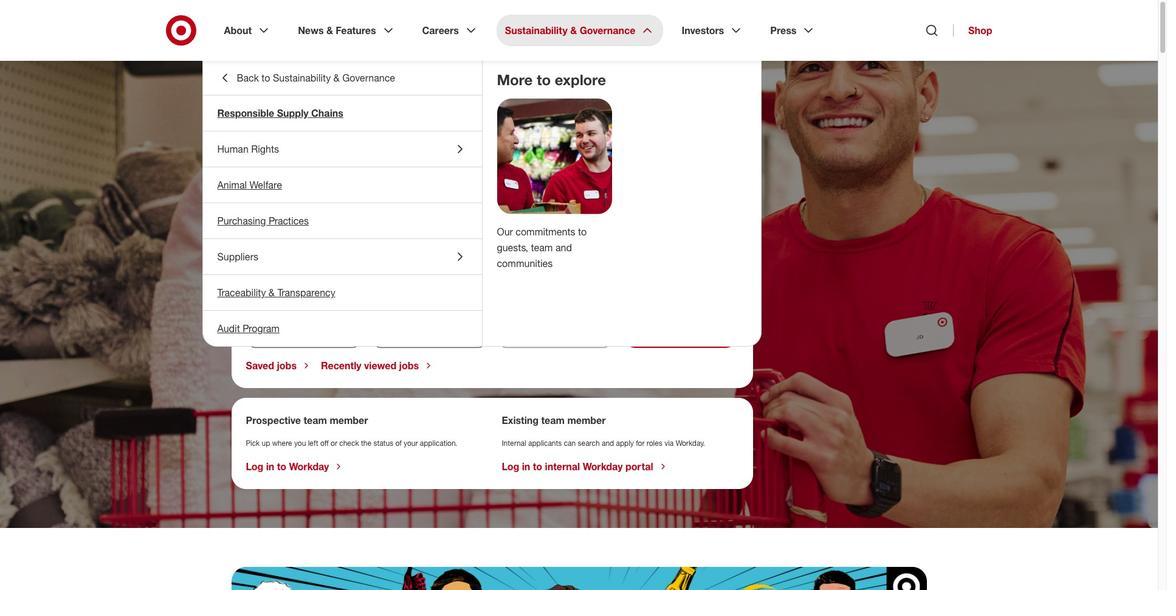 Task type: locate. For each thing, give the bounding box(es) containing it.
sustainability inside back to sustainability & governance button
[[273, 72, 331, 84]]

sustainability up supply
[[273, 72, 331, 84]]

1 horizontal spatial in
[[522, 460, 531, 473]]

to right commitments
[[578, 226, 587, 238]]

jobs right saved on the left of page
[[277, 359, 297, 372]]

1 vertical spatial you
[[294, 439, 306, 448]]

0 vertical spatial governance
[[580, 24, 636, 36]]

guests,
[[497, 241, 529, 254]]

to for workday
[[277, 460, 287, 473]]

up
[[262, 439, 270, 448]]

sustainability up the more to explore
[[505, 24, 568, 36]]

log down pick
[[246, 460, 264, 473]]

to down applicants
[[533, 460, 543, 473]]

responsible supply chains
[[217, 107, 344, 119]]

human
[[217, 143, 249, 155]]

1 horizontal spatial member
[[568, 414, 606, 426]]

& for features
[[327, 24, 333, 36]]

0 vertical spatial careers
[[422, 24, 459, 36]]

log for log in to workday
[[246, 460, 264, 473]]

to inside back to sustainability & governance button
[[262, 72, 270, 84]]

None text field
[[246, 321, 362, 348], [372, 321, 488, 348], [246, 321, 362, 348], [372, 321, 488, 348]]

1 horizontal spatial workday
[[583, 460, 623, 473]]

& up responsible supply chains link
[[334, 72, 340, 84]]

features
[[336, 24, 376, 36]]

internal
[[545, 460, 580, 473]]

1 horizontal spatial governance
[[580, 24, 636, 36]]

log
[[246, 460, 264, 473], [502, 460, 520, 473]]

in for internal
[[522, 460, 531, 473]]

1 vertical spatial sustainability
[[273, 72, 331, 84]]

log in to workday
[[246, 460, 329, 473]]

0 horizontal spatial careers
[[231, 100, 286, 118]]

portal
[[626, 460, 654, 473]]

more to explore
[[497, 71, 606, 89]]

audit program link
[[203, 311, 482, 346]]

1 horizontal spatial and
[[602, 439, 614, 448]]

to
[[537, 71, 551, 89], [262, 72, 270, 84], [578, 226, 587, 238], [277, 460, 287, 473], [533, 460, 543, 473]]

can
[[564, 439, 576, 448]]

2 member from the left
[[568, 414, 606, 426]]

saved
[[246, 359, 274, 372]]

team up applicants
[[542, 414, 565, 426]]

browse
[[634, 328, 669, 341]]

2 horizontal spatial jobs
[[672, 328, 692, 341]]

to inside our commitments to guests, team and communities
[[578, 226, 587, 238]]

jobs
[[672, 328, 692, 341], [277, 359, 297, 372], [399, 359, 419, 372]]

communities
[[497, 257, 553, 269]]

transparency
[[278, 286, 336, 299]]

jobs right viewed
[[399, 359, 419, 372]]

our commitments to guests, team and communities link
[[497, 226, 587, 269]]

0 horizontal spatial workday
[[289, 460, 329, 473]]

about
[[224, 24, 252, 36]]

& up explore
[[571, 24, 577, 36]]

team up left
[[304, 414, 327, 426]]

log in to internal workday portal
[[502, 460, 654, 473]]

1 vertical spatial and
[[602, 439, 614, 448]]

2 in from the left
[[522, 460, 531, 473]]

sustainability inside 'sustainability & governance' link
[[505, 24, 568, 36]]

careers for careers
[[422, 24, 459, 36]]

team down commitments
[[531, 241, 553, 254]]

suppliers
[[217, 251, 259, 263]]

member
[[330, 414, 368, 426], [568, 414, 606, 426]]

press
[[771, 24, 797, 36]]

careers inside site navigation element
[[422, 24, 459, 36]]

2 log from the left
[[502, 460, 520, 473]]

1 horizontal spatial sustainability
[[505, 24, 568, 36]]

careers work somewhere you love.
[[231, 100, 634, 233]]

0 horizontal spatial sustainability
[[273, 72, 331, 84]]

1 horizontal spatial jobs
[[399, 359, 419, 372]]

member for existing team member
[[568, 414, 606, 426]]

& right traceability
[[269, 286, 275, 299]]

press link
[[762, 15, 825, 46]]

you
[[231, 173, 315, 233], [294, 439, 306, 448]]

audit program
[[217, 322, 280, 335]]

0 horizontal spatial log
[[246, 460, 264, 473]]

0 vertical spatial sustainability
[[505, 24, 568, 36]]

site navigation element
[[0, 0, 1168, 590]]

sustainability & governance
[[505, 24, 636, 36]]

1 member from the left
[[330, 414, 368, 426]]

in down internal
[[522, 460, 531, 473]]

pick
[[246, 439, 260, 448]]

0 horizontal spatial jobs
[[277, 359, 297, 372]]

the
[[361, 439, 372, 448]]

log down internal
[[502, 460, 520, 473]]

careers inside careers work somewhere you love.
[[231, 100, 286, 118]]

of
[[396, 439, 402, 448]]

team
[[531, 241, 553, 254], [304, 414, 327, 426], [542, 414, 565, 426]]

animal welfare
[[217, 179, 282, 191]]

in down up
[[266, 460, 275, 473]]

in
[[266, 460, 275, 473], [522, 460, 531, 473]]

team for prospective team member
[[304, 414, 327, 426]]

our
[[497, 226, 513, 238]]

member up check
[[330, 414, 368, 426]]

1 horizontal spatial careers
[[422, 24, 459, 36]]

0 horizontal spatial member
[[330, 414, 368, 426]]

recently viewed jobs
[[321, 359, 419, 372]]

in for workday
[[266, 460, 275, 473]]

workday.
[[676, 439, 705, 448]]

& for governance
[[571, 24, 577, 36]]

workday down left
[[289, 460, 329, 473]]

welfare
[[250, 179, 282, 191]]

you inside careers work somewhere you love.
[[231, 173, 315, 233]]

sustainability
[[505, 24, 568, 36], [273, 72, 331, 84]]

0 vertical spatial you
[[231, 173, 315, 233]]

prospective team member
[[246, 414, 368, 426]]

responsible
[[217, 107, 274, 119]]

0 vertical spatial and
[[556, 241, 572, 254]]

governance inside button
[[343, 72, 395, 84]]

commitments
[[516, 226, 576, 238]]

1 horizontal spatial log
[[502, 460, 520, 473]]

& right news
[[327, 24, 333, 36]]

0 horizontal spatial and
[[556, 241, 572, 254]]

to down "where"
[[277, 460, 287, 473]]

and left apply
[[602, 439, 614, 448]]

or
[[331, 439, 338, 448]]

member up the search
[[568, 414, 606, 426]]

jobs left listings
[[672, 328, 692, 341]]

&
[[327, 24, 333, 36], [571, 24, 577, 36], [334, 72, 340, 84], [269, 286, 275, 299]]

0 horizontal spatial governance
[[343, 72, 395, 84]]

to right back
[[262, 72, 270, 84]]

job search group
[[241, 321, 744, 348]]

and down commitments
[[556, 241, 572, 254]]

shop
[[969, 24, 993, 36]]

team inside our commitments to guests, team and communities
[[531, 241, 553, 254]]

0 horizontal spatial in
[[266, 460, 275, 473]]

1 log from the left
[[246, 460, 264, 473]]

careers
[[422, 24, 459, 36], [231, 100, 286, 118]]

1 vertical spatial governance
[[343, 72, 395, 84]]

somewhere
[[364, 120, 634, 179]]

log in to internal workday portal link
[[502, 460, 668, 473]]

to right more
[[537, 71, 551, 89]]

internal applicants can search and apply for roles via workday.
[[502, 439, 705, 448]]

workday down the internal applicants can search and apply for roles via workday.
[[583, 460, 623, 473]]

& inside button
[[334, 72, 340, 84]]

and
[[556, 241, 572, 254], [602, 439, 614, 448]]

governance up explore
[[580, 24, 636, 36]]

member for prospective team member
[[330, 414, 368, 426]]

human rights link
[[203, 131, 482, 167]]

governance up responsible supply chains link
[[343, 72, 395, 84]]

& for transparency
[[269, 286, 275, 299]]

jobs inside button
[[672, 328, 692, 341]]

viewed
[[364, 359, 397, 372]]

1 in from the left
[[266, 460, 275, 473]]

governance
[[580, 24, 636, 36], [343, 72, 395, 84]]

1 vertical spatial careers
[[231, 100, 286, 118]]

1 workday from the left
[[289, 460, 329, 473]]



Task type: vqa. For each thing, say whether or not it's contained in the screenshot.
Member
yes



Task type: describe. For each thing, give the bounding box(es) containing it.
two target team members smiling in the grocery department image
[[497, 99, 612, 214]]

news
[[298, 24, 324, 36]]

jobs for saved
[[277, 359, 297, 372]]

purchasing practices
[[217, 215, 309, 227]]

pick up where you left off or check the status of your application.
[[246, 439, 458, 448]]

saved jobs
[[246, 359, 297, 372]]

log for log in to internal workday portal
[[502, 460, 520, 473]]

2 workday from the left
[[583, 460, 623, 473]]

news & features
[[298, 24, 376, 36]]

applicants
[[529, 439, 562, 448]]

roles
[[647, 439, 663, 448]]

human rights
[[217, 143, 279, 155]]

and inside our commitments to guests, team and communities
[[556, 241, 572, 254]]

browse jobs listings button
[[623, 321, 739, 348]]

prospective
[[246, 414, 301, 426]]

suppliers link
[[203, 239, 482, 274]]

investors link
[[674, 15, 753, 46]]

via
[[665, 439, 674, 448]]

our commitments to guests, team and communities
[[497, 226, 587, 269]]

log in to workday link
[[246, 460, 344, 473]]

work
[[231, 120, 351, 179]]

chains
[[311, 107, 344, 119]]

existing team member
[[502, 414, 606, 426]]

your
[[404, 439, 418, 448]]

audit
[[217, 322, 240, 335]]

off
[[321, 439, 329, 448]]

browse jobs listings
[[634, 328, 727, 341]]

recently viewed jobs link
[[321, 359, 434, 372]]

back to sustainability & governance button
[[203, 61, 482, 95]]

love.
[[328, 173, 433, 233]]

status
[[374, 439, 394, 448]]

investors
[[682, 24, 725, 36]]

you for up
[[294, 439, 306, 448]]

purchasing
[[217, 215, 266, 227]]

about link
[[216, 15, 280, 46]]

animal welfare link
[[203, 167, 482, 203]]

back
[[237, 72, 259, 84]]

back to sustainability & governance
[[237, 72, 395, 84]]

careers link
[[414, 15, 487, 46]]

Browse jobs listings search field
[[241, 321, 744, 348]]

listings
[[694, 328, 727, 341]]

where
[[272, 439, 292, 448]]

existing
[[502, 414, 539, 426]]

search
[[578, 439, 600, 448]]

careers for careers work somewhere you love.
[[231, 100, 286, 118]]

to for guests,
[[578, 226, 587, 238]]

team for existing team member
[[542, 414, 565, 426]]

check
[[340, 439, 359, 448]]

recently
[[321, 359, 362, 372]]

purchasing practices link
[[203, 203, 482, 238]]

saved jobs link
[[246, 359, 311, 372]]

jobs for browse
[[672, 328, 692, 341]]

program
[[243, 322, 280, 335]]

you for work
[[231, 173, 315, 233]]

left
[[308, 439, 318, 448]]

shop link
[[954, 24, 993, 36]]

supply
[[277, 107, 309, 119]]

rights
[[251, 143, 279, 155]]

apply
[[616, 439, 634, 448]]

practices
[[269, 215, 309, 227]]

to for internal
[[533, 460, 543, 473]]

sustainability & governance link
[[497, 15, 664, 46]]

traceability
[[217, 286, 266, 299]]

traceability & transparency
[[217, 286, 336, 299]]

application.
[[420, 439, 458, 448]]

for
[[636, 439, 645, 448]]

responsible supply chains link
[[203, 95, 482, 131]]

animal
[[217, 179, 247, 191]]

explore
[[555, 71, 606, 89]]

internal
[[502, 439, 527, 448]]

traceability & transparency link
[[203, 275, 482, 310]]

news & features link
[[290, 15, 404, 46]]

more
[[497, 71, 533, 89]]



